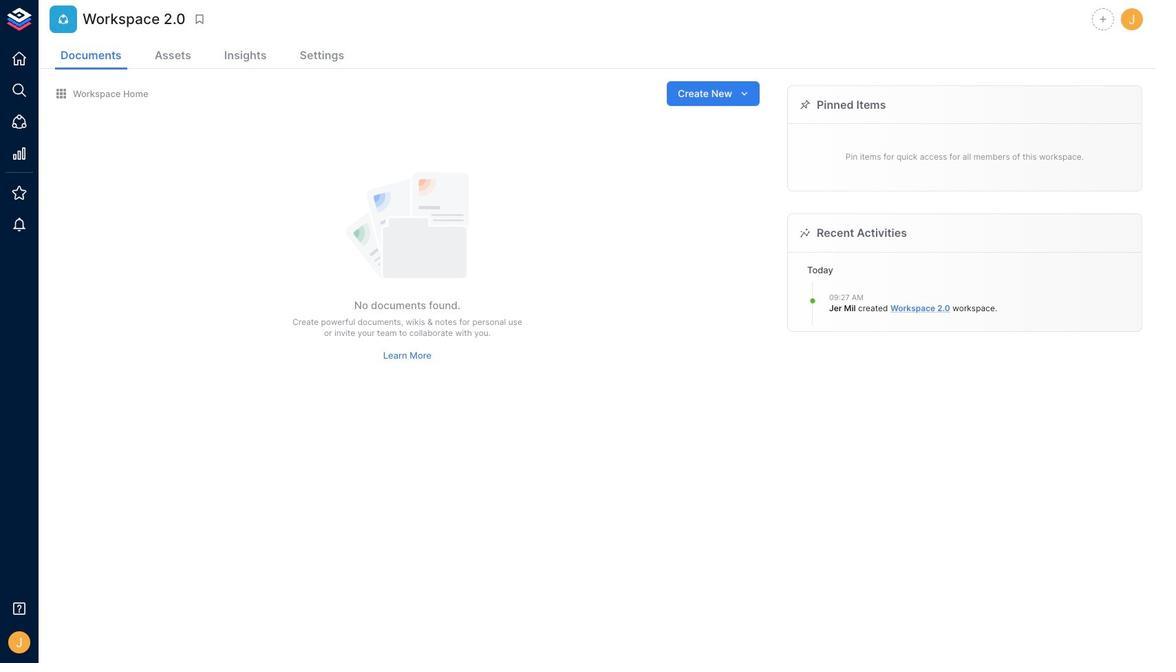 Task type: locate. For each thing, give the bounding box(es) containing it.
bookmark image
[[193, 13, 206, 25]]



Task type: vqa. For each thing, say whether or not it's contained in the screenshot.
BOOKMARK IMAGE
yes



